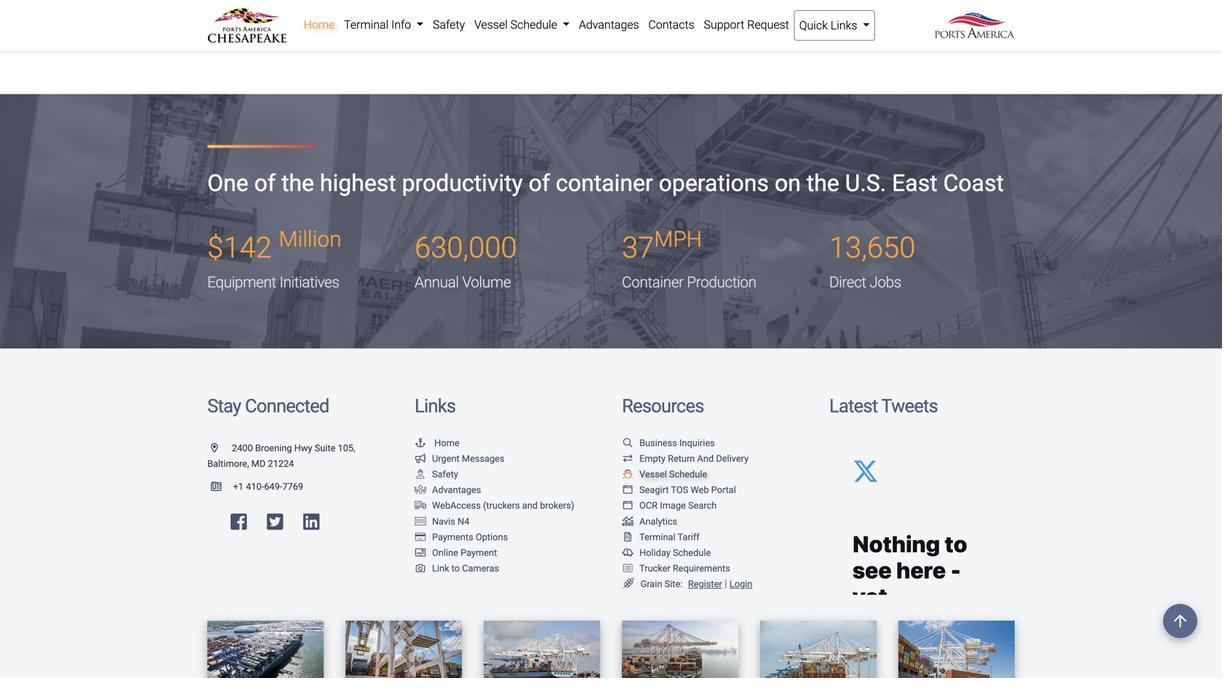 Task type: vqa. For each thing, say whether or not it's contained in the screenshot.
double at the top
no



Task type: describe. For each thing, give the bounding box(es) containing it.
volume
[[462, 274, 511, 291]]

login link
[[730, 579, 753, 590]]

grain
[[641, 579, 662, 590]]

stay connected
[[207, 396, 329, 418]]

one
[[207, 170, 249, 197]]

2 of from the left
[[529, 170, 550, 197]]

latest
[[830, 396, 878, 418]]

21224
[[268, 459, 294, 470]]

0 horizontal spatial advantages link
[[415, 485, 481, 496]]

annual volume
[[415, 274, 511, 291]]

urgent
[[432, 454, 460, 465]]

business inquiries
[[640, 438, 715, 449]]

md
[[251, 459, 266, 470]]

safety link for urgent messages link
[[415, 469, 458, 480]]

highest
[[320, 170, 396, 197]]

image
[[660, 501, 686, 512]]

empty return and delivery link
[[622, 454, 749, 465]]

1 the from the left
[[281, 170, 314, 197]]

webaccess (truckers and brokers)
[[432, 501, 575, 512]]

search
[[688, 501, 717, 512]]

0 horizontal spatial advantages
[[432, 485, 481, 496]]

broening
[[255, 443, 292, 454]]

37 mph
[[622, 227, 702, 265]]

0 vertical spatial advantages
[[579, 18, 639, 32]]

latest tweets
[[830, 396, 938, 418]]

navis n4 link
[[415, 516, 470, 527]]

0 horizontal spatial vessel
[[474, 18, 508, 32]]

trucker requirements
[[640, 564, 730, 575]]

payment
[[461, 548, 497, 559]]

0 vertical spatial safety
[[433, 18, 465, 32]]

+1
[[233, 482, 244, 493]]

direct
[[830, 274, 867, 291]]

1 vertical spatial vessel
[[640, 469, 667, 480]]

anchor image
[[415, 439, 426, 448]]

tariff
[[678, 532, 700, 543]]

urgent messages link
[[415, 454, 505, 465]]

|
[[725, 578, 727, 591]]

contacts link
[[644, 10, 699, 39]]

2400 broening hwy suite 105, baltimore, md 21224 link
[[207, 443, 355, 470]]

credit card front image
[[415, 549, 426, 558]]

support request
[[704, 18, 789, 32]]

go to top image
[[1164, 605, 1198, 639]]

0 vertical spatial advantages link
[[574, 10, 644, 39]]

2400 broening hwy suite 105, baltimore, md 21224
[[207, 443, 355, 470]]

ocr
[[640, 501, 658, 512]]

home link for urgent messages link
[[415, 438, 460, 449]]

our
[[844, 0, 861, 14]]

browser image
[[622, 486, 634, 495]]

$
[[207, 231, 224, 265]]

quick links
[[799, 19, 860, 32]]

camera image
[[415, 564, 426, 574]]

1 horizontal spatial links
[[831, 19, 858, 32]]

credit card image
[[415, 533, 426, 542]]

productivity
[[402, 170, 523, 197]]

0 horizontal spatial home
[[304, 18, 335, 32]]

quick
[[799, 19, 828, 32]]

online
[[432, 548, 458, 559]]

register
[[688, 579, 722, 590]]

bullhorn image
[[415, 454, 426, 464]]

with
[[819, 0, 841, 14]]

terminal info
[[344, 18, 414, 32]]

terminal for terminal tariff
[[640, 532, 676, 543]]

payments
[[432, 532, 474, 543]]

suite
[[315, 443, 336, 454]]

urgent messages
[[432, 454, 505, 465]]

seagirt
[[640, 485, 669, 496]]

holiday schedule link
[[622, 548, 711, 559]]

webaccess (truckers and brokers) link
[[415, 501, 575, 512]]

mph
[[654, 227, 702, 252]]

request
[[747, 18, 789, 32]]

and
[[522, 501, 538, 512]]

stay
[[207, 396, 241, 418]]

u.s.
[[845, 170, 887, 197]]

engage
[[780, 0, 817, 14]]

container production
[[622, 274, 757, 291]]

142
[[224, 231, 272, 265]]

web
[[691, 485, 709, 496]]

1 of from the left
[[254, 170, 276, 197]]

0 horizontal spatial links
[[415, 396, 456, 418]]

analytics
[[640, 516, 678, 527]]

inquiries
[[680, 438, 715, 449]]

operations
[[659, 170, 769, 197]]

baltimore,
[[207, 459, 249, 470]]

terminal tariff link
[[622, 532, 700, 543]]

wheat image
[[622, 579, 635, 590]]



Task type: locate. For each thing, give the bounding box(es) containing it.
initiatives
[[280, 274, 339, 291]]

0 vertical spatial schedule
[[511, 18, 557, 32]]

tweets
[[881, 396, 938, 418]]

7769
[[282, 482, 303, 493]]

annual
[[415, 274, 459, 291]]

1 horizontal spatial vessel
[[640, 469, 667, 480]]

cameras
[[462, 564, 499, 575]]

1 horizontal spatial vessel schedule
[[640, 469, 707, 480]]

and down inquiries
[[697, 454, 714, 465]]

1 vertical spatial home
[[435, 438, 460, 449]]

0 horizontal spatial the
[[281, 170, 314, 197]]

and
[[976, 0, 995, 14], [697, 454, 714, 465]]

1 horizontal spatial the
[[807, 170, 840, 197]]

user hard hat image
[[415, 470, 426, 479]]

1 vertical spatial safety link
[[415, 469, 458, 480]]

advantages link up webaccess
[[415, 485, 481, 496]]

schedule
[[511, 18, 557, 32], [669, 469, 707, 480], [673, 548, 711, 559]]

links
[[831, 19, 858, 32], [415, 396, 456, 418]]

business
[[640, 438, 677, 449]]

million
[[279, 227, 342, 252]]

ocr image search link
[[622, 501, 717, 512]]

terminal info link
[[339, 10, 428, 39]]

home up urgent
[[435, 438, 460, 449]]

coast
[[944, 170, 1004, 197]]

east
[[892, 170, 938, 197]]

+1 410-649-7769 link
[[207, 482, 303, 493]]

0 vertical spatial vessel
[[474, 18, 508, 32]]

holiday schedule
[[640, 548, 711, 559]]

of right "one" at top
[[254, 170, 276, 197]]

vessel schedule
[[474, 18, 560, 32], [640, 469, 707, 480]]

1 horizontal spatial home
[[435, 438, 460, 449]]

advantages left the contacts link
[[579, 18, 639, 32]]

0 horizontal spatial terminal
[[344, 18, 389, 32]]

container
[[556, 170, 653, 197]]

1 vertical spatial terminal
[[640, 532, 676, 543]]

vessel
[[474, 18, 508, 32], [640, 469, 667, 480]]

the up million on the left top of the page
[[281, 170, 314, 197]]

the right on at the top
[[807, 170, 840, 197]]

1 vertical spatial advantages link
[[415, 485, 481, 496]]

connected
[[245, 396, 329, 418]]

seagirt tos web portal
[[640, 485, 736, 496]]

1 horizontal spatial of
[[529, 170, 550, 197]]

home
[[304, 18, 335, 32], [435, 438, 460, 449]]

production
[[687, 274, 757, 291]]

hand receiving image
[[415, 486, 426, 495]]

communities
[[908, 0, 974, 14]]

login
[[730, 579, 753, 590]]

terminal tariff
[[640, 532, 700, 543]]

advantages link left contacts
[[574, 10, 644, 39]]

links up anchor image
[[415, 396, 456, 418]]

630,000
[[415, 231, 517, 265]]

links down our
[[831, 19, 858, 32]]

0 vertical spatial safety link
[[428, 10, 470, 39]]

equipment
[[207, 274, 276, 291]]

1 horizontal spatial terminal
[[640, 532, 676, 543]]

truck container image
[[415, 501, 426, 511]]

0 vertical spatial home
[[304, 18, 335, 32]]

portal
[[711, 485, 736, 496]]

649-
[[264, 482, 282, 493]]

1 vertical spatial advantages
[[432, 485, 481, 496]]

safety right info at the left of page
[[433, 18, 465, 32]]

tos
[[671, 485, 689, 496]]

requirements
[[673, 564, 730, 575]]

container
[[622, 274, 684, 291]]

of
[[254, 170, 276, 197], [529, 170, 550, 197]]

ocr image search
[[640, 501, 717, 512]]

home link up urgent
[[415, 438, 460, 449]]

1 horizontal spatial advantages link
[[574, 10, 644, 39]]

browser image
[[622, 501, 634, 511]]

0 horizontal spatial of
[[254, 170, 276, 197]]

webaccess
[[432, 501, 481, 512]]

facebook square image
[[231, 513, 247, 532]]

customers
[[861, 17, 914, 31]]

analytics image
[[622, 517, 634, 527]]

support
[[704, 18, 745, 32]]

exchange image
[[622, 454, 634, 464]]

info
[[391, 18, 411, 32]]

messages
[[462, 454, 505, 465]]

holiday
[[640, 548, 671, 559]]

quick links link
[[794, 10, 875, 41]]

schedule for "bells" image
[[673, 548, 711, 559]]

terminal left info at the left of page
[[344, 18, 389, 32]]

1 horizontal spatial and
[[976, 0, 995, 14]]

1 vertical spatial home link
[[415, 438, 460, 449]]

register link
[[685, 579, 722, 590]]

of left container
[[529, 170, 550, 197]]

hwy
[[294, 443, 312, 454]]

terminal down analytics
[[640, 532, 676, 543]]

trucker requirements link
[[622, 564, 730, 575]]

advantages up webaccess
[[432, 485, 481, 496]]

1 vertical spatial schedule
[[669, 469, 707, 480]]

0 vertical spatial home link
[[299, 10, 339, 39]]

0 vertical spatial vessel schedule link
[[470, 10, 574, 39]]

direct jobs
[[830, 274, 902, 291]]

trucker
[[640, 564, 671, 575]]

delivery
[[716, 454, 749, 465]]

0 horizontal spatial and
[[697, 454, 714, 465]]

brokers)
[[540, 501, 575, 512]]

safety down urgent
[[432, 469, 458, 480]]

search image
[[622, 439, 634, 448]]

n4
[[458, 516, 470, 527]]

return
[[668, 454, 695, 465]]

safety link for terminal info link
[[428, 10, 470, 39]]

vessel schedule link
[[470, 10, 574, 39], [622, 469, 707, 480]]

13,650
[[830, 231, 916, 265]]

options
[[476, 532, 508, 543]]

business inquiries link
[[622, 438, 715, 449]]

safety link down urgent
[[415, 469, 458, 480]]

resources
[[622, 396, 704, 418]]

2 the from the left
[[807, 170, 840, 197]]

1 vertical spatial links
[[415, 396, 456, 418]]

0 horizontal spatial vessel schedule
[[474, 18, 560, 32]]

1 horizontal spatial vessel schedule link
[[622, 469, 707, 480]]

105,
[[338, 443, 355, 454]]

online payment
[[432, 548, 497, 559]]

families,
[[864, 0, 906, 14]]

0 horizontal spatial vessel schedule link
[[470, 10, 574, 39]]

safety link right info at the left of page
[[428, 10, 470, 39]]

twitter square image
[[267, 513, 283, 532]]

home link left terminal info
[[299, 10, 339, 39]]

site:
[[665, 579, 683, 590]]

1 horizontal spatial advantages
[[579, 18, 639, 32]]

home left terminal info
[[304, 18, 335, 32]]

0 vertical spatial links
[[831, 19, 858, 32]]

phone office image
[[211, 482, 233, 492]]

0 vertical spatial vessel schedule
[[474, 18, 560, 32]]

online payment link
[[415, 548, 497, 559]]

terminal for terminal info
[[344, 18, 389, 32]]

1 vertical spatial vessel schedule link
[[622, 469, 707, 480]]

file invoice image
[[622, 533, 634, 542]]

map marker alt image
[[211, 444, 230, 453]]

navis n4
[[432, 516, 470, 527]]

2400
[[232, 443, 253, 454]]

list alt image
[[622, 564, 634, 574]]

bells image
[[622, 549, 634, 558]]

1 vertical spatial safety
[[432, 469, 458, 480]]

2 vertical spatial schedule
[[673, 548, 711, 559]]

0 vertical spatial and
[[976, 0, 995, 14]]

the
[[281, 170, 314, 197], [807, 170, 840, 197]]

empty return and delivery
[[640, 454, 749, 465]]

and inside engage with our families, communities  and customers
[[976, 0, 995, 14]]

1 vertical spatial vessel schedule
[[640, 469, 707, 480]]

link
[[432, 564, 449, 575]]

0 horizontal spatial home link
[[299, 10, 339, 39]]

1 horizontal spatial home link
[[415, 438, 460, 449]]

linkedin image
[[303, 513, 320, 532]]

and right communities
[[976, 0, 995, 14]]

engage with our families, communities  and customers
[[780, 0, 995, 31]]

safety
[[433, 18, 465, 32], [432, 469, 458, 480]]

equipment initiatives
[[207, 274, 339, 291]]

1 vertical spatial and
[[697, 454, 714, 465]]

schedule for ship icon
[[669, 469, 707, 480]]

0 vertical spatial terminal
[[344, 18, 389, 32]]

advantages link
[[574, 10, 644, 39], [415, 485, 481, 496]]

37
[[622, 231, 654, 265]]

analytics link
[[622, 516, 678, 527]]

container storage image
[[415, 517, 426, 527]]

jobs
[[870, 274, 902, 291]]

ship image
[[622, 470, 634, 479]]

home link for terminal info link
[[299, 10, 339, 39]]



